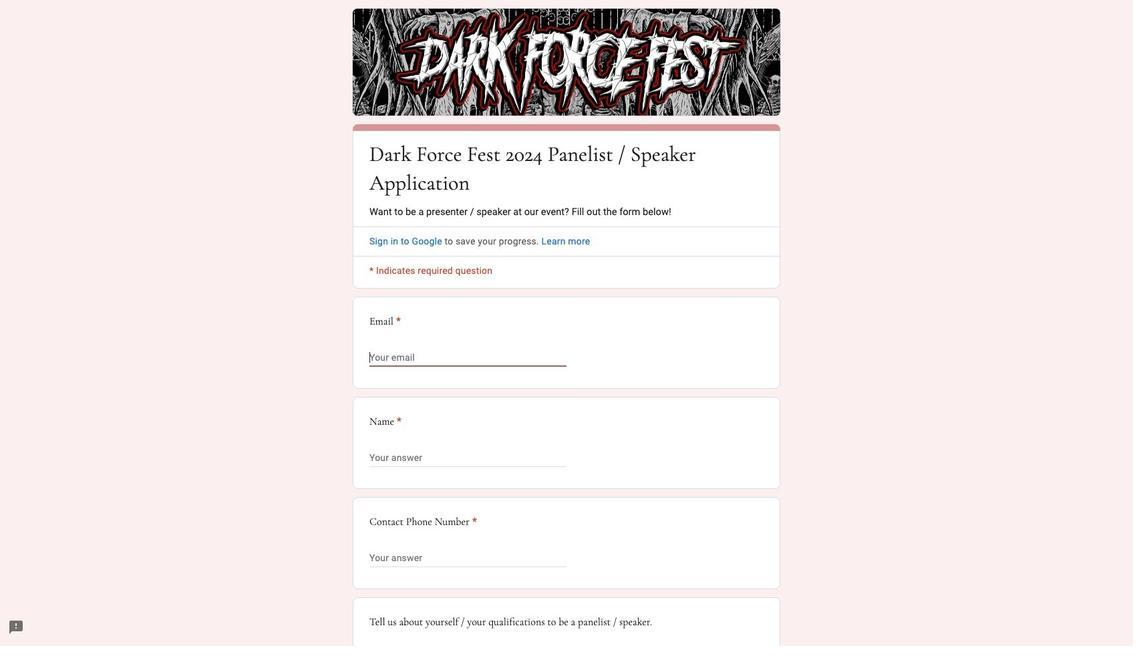 Task type: describe. For each thing, give the bounding box(es) containing it.
2 vertical spatial required question element
[[470, 514, 477, 530]]

2 heading from the top
[[370, 314, 764, 330]]

1 heading from the top
[[370, 140, 764, 197]]

report a problem to google image
[[8, 620, 24, 636]]

0 vertical spatial required question element
[[394, 314, 401, 330]]



Task type: vqa. For each thing, say whether or not it's contained in the screenshot.
anguage
no



Task type: locate. For each thing, give the bounding box(es) containing it.
Your email email field
[[370, 350, 567, 366]]

None text field
[[370, 450, 567, 466], [370, 550, 567, 566], [370, 450, 567, 466], [370, 550, 567, 566]]

heading
[[370, 140, 764, 197], [370, 314, 764, 330], [370, 414, 402, 430], [370, 514, 477, 530]]

list
[[353, 297, 781, 646]]

4 heading from the top
[[370, 514, 477, 530]]

required question element
[[394, 314, 401, 330], [394, 414, 402, 430], [470, 514, 477, 530]]

1 vertical spatial required question element
[[394, 414, 402, 430]]

3 heading from the top
[[370, 414, 402, 430]]

list item
[[353, 297, 781, 389]]



